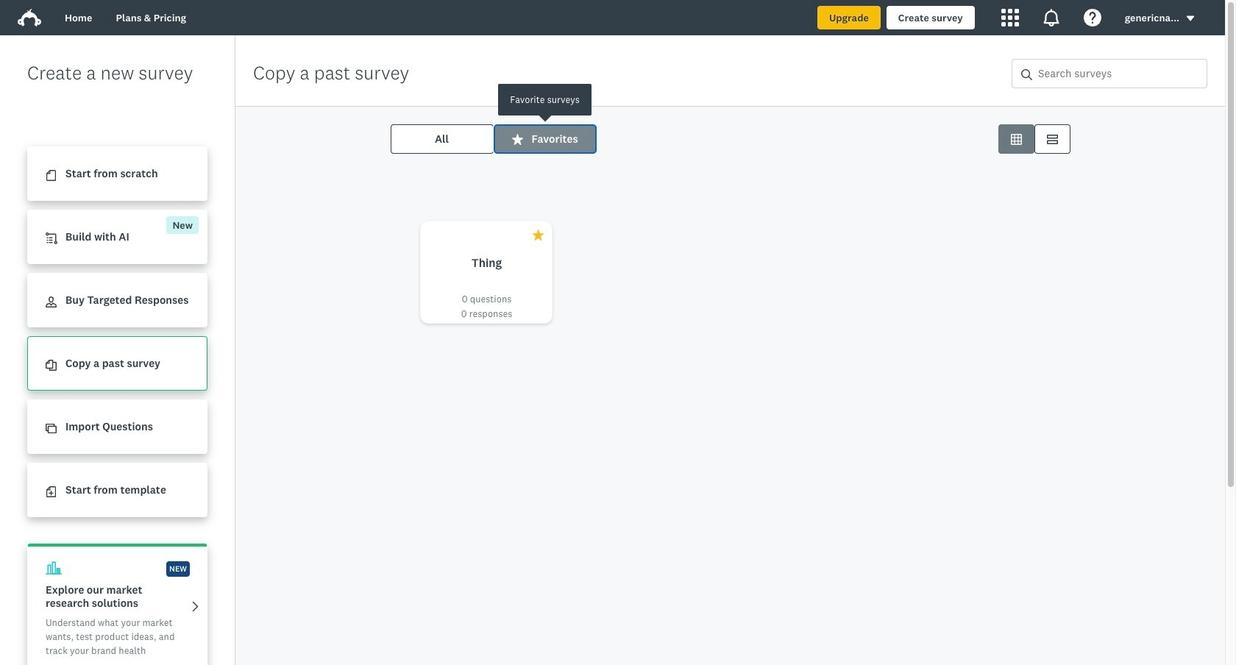 Task type: locate. For each thing, give the bounding box(es) containing it.
brand logo image
[[18, 6, 41, 29], [18, 9, 41, 26]]

products icon image
[[1001, 9, 1019, 26], [1001, 9, 1019, 26]]

chevronright image
[[190, 601, 201, 612]]

starfilled image
[[512, 134, 523, 145]]

search image
[[1021, 69, 1032, 80]]

clone image
[[46, 423, 57, 434]]

textboxmultiple image
[[1047, 134, 1058, 145]]

tooltip
[[435, 84, 655, 116]]

2 brand logo image from the top
[[18, 9, 41, 26]]

dropdown arrow icon image
[[1185, 13, 1196, 24], [1187, 16, 1194, 21]]



Task type: describe. For each thing, give the bounding box(es) containing it.
user image
[[46, 297, 57, 308]]

document image
[[46, 170, 57, 181]]

grid image
[[1011, 134, 1022, 145]]

documentclone image
[[46, 360, 57, 371]]

starfilled image
[[532, 230, 543, 241]]

Search surveys field
[[1032, 60, 1207, 88]]

documentplus image
[[46, 487, 57, 498]]

notification center icon image
[[1042, 9, 1060, 26]]

1 brand logo image from the top
[[18, 6, 41, 29]]

help icon image
[[1084, 9, 1101, 26]]



Task type: vqa. For each thing, say whether or not it's contained in the screenshot.
Tooltip
yes



